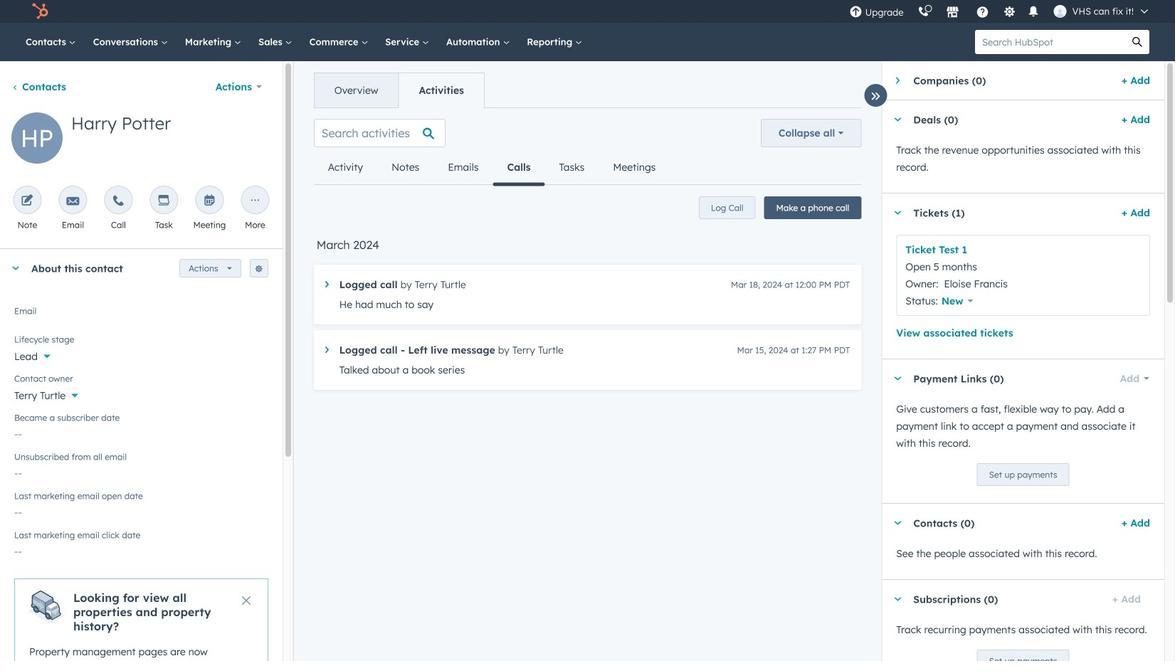 Task type: locate. For each thing, give the bounding box(es) containing it.
note image
[[21, 195, 34, 208]]

1 caret image from the top
[[894, 211, 902, 215]]

close image
[[242, 597, 250, 605]]

1 vertical spatial caret image
[[894, 377, 902, 381]]

navigation
[[314, 73, 485, 108]]

call image
[[112, 195, 125, 208]]

more image
[[249, 195, 262, 208]]

terry turtle image
[[1054, 5, 1067, 18]]

1 vertical spatial -- text field
[[14, 460, 268, 483]]

Search activities search field
[[314, 119, 446, 147]]

1 -- text field from the top
[[14, 421, 268, 444]]

manage card settings image
[[255, 265, 263, 274]]

Search HubSpot search field
[[976, 30, 1126, 54]]

caret image
[[896, 76, 900, 85], [894, 118, 902, 121], [11, 267, 20, 270], [894, 522, 902, 525], [894, 598, 902, 601]]

0 vertical spatial caret image
[[894, 211, 902, 215]]

feed
[[302, 108, 873, 407]]

-- text field
[[14, 421, 268, 444], [14, 460, 268, 483], [14, 538, 268, 561]]

caret image
[[894, 211, 902, 215], [894, 377, 902, 381]]

-- text field
[[14, 499, 268, 522]]

tab list
[[314, 150, 670, 185]]

menu
[[843, 0, 1159, 23]]

3 -- text field from the top
[[14, 538, 268, 561]]

meeting image
[[203, 195, 216, 208]]

alert
[[14, 579, 268, 662]]

0 vertical spatial -- text field
[[14, 421, 268, 444]]

email image
[[66, 195, 79, 208]]

2 vertical spatial -- text field
[[14, 538, 268, 561]]



Task type: vqa. For each thing, say whether or not it's contained in the screenshot.
"Options" button
no



Task type: describe. For each thing, give the bounding box(es) containing it.
2 -- text field from the top
[[14, 460, 268, 483]]

marketplaces image
[[947, 6, 960, 19]]

task image
[[158, 195, 170, 208]]

2 caret image from the top
[[894, 377, 902, 381]]



